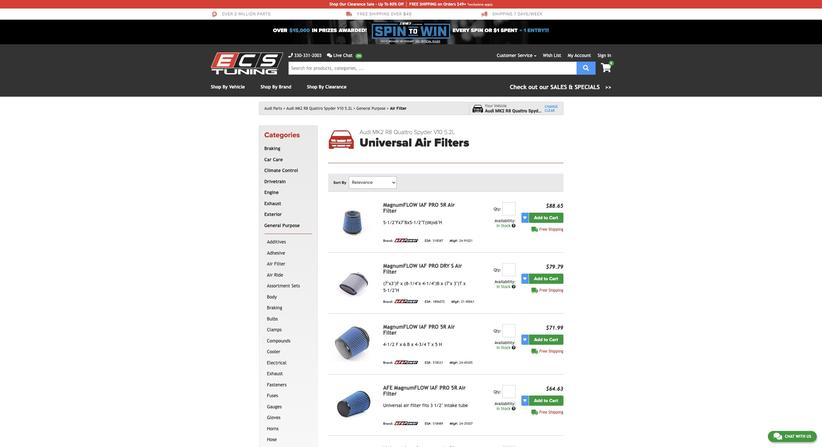 Task type: vqa. For each thing, say whether or not it's contained in the screenshot.


Task type: locate. For each thing, give the bounding box(es) containing it.
v10 inside "your vehicle audi mk2 r8 quattro spyder v10 5.2l"
[[544, 108, 552, 114]]

x left 5 on the right bottom of the page
[[432, 342, 434, 347]]

1/2"fx7"bx5-
[[387, 220, 414, 225]]

purpose inside category navigation element
[[282, 223, 300, 228]]

1 vertical spatial question circle image
[[512, 407, 516, 411]]

qty:
[[494, 207, 501, 212], [494, 268, 501, 273], [494, 329, 501, 334], [494, 390, 501, 395]]

in stock for $79.79
[[497, 285, 512, 289]]

4- left f
[[383, 342, 387, 347]]

live chat link
[[327, 52, 362, 59]]

0 vertical spatial 5r
[[440, 202, 446, 208]]

pro inside afe magnumflow iaf pro 5r air filter
[[440, 385, 450, 391]]

shop by brand
[[261, 84, 291, 90]]

mk2 inside audi mk2 r8 quattro spyder v10 5.2l universal air filters
[[373, 129, 384, 136]]

1 vertical spatial question circle image
[[512, 346, 516, 350]]

pro for $79.79
[[429, 263, 439, 269]]

24- right 518521
[[459, 362, 464, 365]]

exterior link
[[263, 209, 311, 220]]

pro left dry
[[429, 263, 439, 269]]

1 vertical spatial air filter
[[267, 262, 285, 267]]

iaf up 3
[[430, 385, 438, 391]]

5.2l inside audi mk2 r8 quattro spyder v10 5.2l universal air filters
[[444, 129, 455, 136]]

braking up the bulbs
[[267, 306, 282, 311]]

add to cart down $79.79
[[534, 276, 558, 282]]

stock
[[501, 224, 511, 228], [501, 285, 511, 289], [501, 346, 511, 350], [501, 407, 511, 411]]

0 vertical spatial question circle image
[[512, 224, 516, 228]]

0 horizontal spatial 5.2l
[[345, 106, 352, 111]]

spyder for audi mk2 r8 quattro spyder v10 5.2l universal air filters
[[414, 129, 432, 136]]

question circle image
[[512, 285, 516, 289], [512, 407, 516, 411]]

free shipping down $88.65
[[539, 227, 563, 232]]

2 brand: from the top
[[383, 300, 393, 304]]

0 horizontal spatial clearance
[[325, 84, 347, 90]]

0 horizontal spatial mk2
[[295, 106, 302, 111]]

add to cart button
[[529, 213, 563, 223], [529, 274, 563, 284], [529, 335, 563, 345], [529, 396, 563, 406]]

2 stock from the top
[[501, 285, 511, 289]]

shipping down $79.79
[[549, 288, 563, 293]]

0 vertical spatial add to wish list image
[[523, 277, 527, 281]]

2 add from the top
[[534, 276, 543, 282]]

to for $79.79
[[544, 276, 548, 282]]

1 vertical spatial 5-
[[383, 288, 387, 293]]

4 in stock from the top
[[497, 407, 512, 411]]

0 vertical spatial question circle image
[[512, 285, 516, 289]]

2 question circle image from the top
[[512, 407, 516, 411]]

518587
[[433, 239, 443, 243]]

free ship ping on orders $49+ *exclusions apply
[[409, 2, 493, 7]]

2 24- from the top
[[459, 362, 464, 365]]

518489
[[433, 423, 443, 426]]

cart
[[549, 215, 558, 221], [549, 276, 558, 282], [549, 337, 558, 343], [549, 398, 558, 404]]

sales & specials link
[[510, 83, 611, 92]]

5r up intake
[[451, 385, 457, 391]]

general purpose for the rightmost general purpose link
[[357, 106, 386, 111]]

audi inside audi mk2 r8 quattro spyder v10 5.2l universal air filters
[[360, 129, 371, 136]]

es#: left 518521
[[425, 362, 431, 365]]

over
[[222, 12, 233, 17], [273, 27, 287, 34]]

0 vertical spatial 24-
[[459, 239, 464, 243]]

24- for $88.65
[[459, 239, 464, 243]]

0 horizontal spatial quattro
[[309, 106, 323, 111]]

24- right 518587
[[459, 239, 464, 243]]

free down $88.65
[[539, 227, 547, 232]]

pro up 5 on the right bottom of the page
[[429, 324, 439, 330]]

magnumflow inside afe magnumflow iaf pro 5r air filter
[[394, 385, 429, 391]]

afe - corporate logo image for $71.99
[[395, 361, 418, 365]]

afe - corporate logo image down 1/2"fx7"bx5-
[[395, 239, 418, 242]]

live
[[333, 53, 342, 58]]

purpose
[[372, 106, 386, 111], [282, 223, 300, 228]]

braking link up the bulbs
[[266, 303, 311, 314]]

2 es#: from the top
[[425, 300, 431, 304]]

necessary.
[[400, 40, 415, 43]]

es#: 1896072
[[425, 300, 445, 304]]

3 stock from the top
[[501, 346, 511, 350]]

pro inside magnumflow iaf pro dry s air filter
[[429, 263, 439, 269]]

3 afe - corporate logo image from the top
[[395, 361, 418, 365]]

magnumflow up (8-
[[383, 263, 418, 269]]

wish list
[[543, 53, 561, 58]]

over left $15,000
[[273, 27, 287, 34]]

braking link up care
[[263, 144, 311, 155]]

0 horizontal spatial air filter
[[267, 262, 285, 267]]

iaf up 1/4"x
[[419, 263, 427, 269]]

in for $71.99
[[497, 346, 500, 350]]

1 add to wish list image from the top
[[523, 277, 527, 281]]

Search text field
[[288, 62, 577, 75]]

qty: for $79.79
[[494, 268, 501, 273]]

clearance for by
[[325, 84, 347, 90]]

1 horizontal spatial chat
[[785, 435, 795, 439]]

hose link
[[266, 435, 311, 446]]

0 horizontal spatial purpose
[[282, 223, 300, 228]]

1 add from the top
[[534, 215, 543, 221]]

0 vertical spatial purpose
[[372, 106, 386, 111]]

official
[[421, 40, 432, 43]]

mfg#: for $88.65
[[450, 239, 458, 243]]

add
[[534, 215, 543, 221], [534, 276, 543, 282], [534, 337, 543, 343], [534, 398, 543, 404]]

magnumflow for $71.99
[[383, 324, 418, 330]]

1 vertical spatial purpose
[[282, 223, 300, 228]]

2 vertical spatial 5r
[[451, 385, 457, 391]]

$64.63
[[546, 386, 563, 392]]

91021
[[464, 239, 473, 243]]

1 vertical spatial magnumflow iaf pro 5r air filter
[[383, 324, 455, 336]]

2 afe - corporate logo image from the top
[[395, 300, 418, 303]]

filter inside magnumflow iaf pro dry s air filter
[[383, 269, 397, 275]]

up
[[378, 2, 383, 7]]

add to cart button down $88.65
[[529, 213, 563, 223]]

4 add from the top
[[534, 398, 543, 404]]

1 vertical spatial vehicle
[[494, 104, 507, 108]]

2 magnumflow iaf pro 5r air filter link from the top
[[383, 324, 455, 336]]

es#: for $71.99
[[425, 362, 431, 365]]

sales & specials
[[551, 84, 600, 91]]

no purchase necessary. see official rules .
[[381, 40, 441, 43]]

1 add to cart button from the top
[[529, 213, 563, 223]]

in for $79.79
[[497, 285, 500, 289]]

2 vertical spatial add to wish list image
[[523, 399, 527, 403]]

exhaust up exterior
[[264, 201, 281, 206]]

mfg#: left 45505
[[450, 362, 458, 365]]

drivetrain link
[[263, 177, 311, 188]]

1 horizontal spatial r8
[[385, 129, 392, 136]]

4- right 1/4"x
[[422, 281, 427, 286]]

add for $71.99
[[534, 337, 543, 343]]

&
[[569, 84, 573, 91]]

shipping for $71.99
[[549, 349, 563, 354]]

brand: for $79.79
[[383, 300, 393, 304]]

4 afe - corporate logo image from the top
[[395, 422, 418, 426]]

0 vertical spatial general purpose link
[[357, 106, 389, 111]]

in for $64.63
[[497, 407, 500, 411]]

phone image
[[288, 53, 293, 58]]

vehicle down ecs tuning image
[[229, 84, 245, 90]]

3 in stock from the top
[[497, 346, 512, 350]]

6
[[403, 342, 406, 347]]

v10 inside audi mk2 r8 quattro spyder v10 5.2l universal air filters
[[434, 129, 443, 136]]

3 availability: from the top
[[495, 341, 516, 346]]

4 qty: from the top
[[494, 390, 501, 395]]

quattro inside audi mk2 r8 quattro spyder v10 5.2l universal air filters
[[394, 129, 413, 136]]

exhaust down electrical
[[267, 372, 283, 377]]

over $15,000 in prizes
[[273, 27, 337, 34]]

shop inside shop our clearance sale - up to 80% off link
[[329, 2, 338, 7]]

1 availability: from the top
[[495, 219, 516, 223]]

1 to from the top
[[544, 215, 548, 221]]

1 24- from the top
[[459, 239, 464, 243]]

5r up 1/2"t(im)x6"h
[[440, 202, 446, 208]]

magnumflow iaf pro 5r air filter link up the 3/4
[[383, 324, 455, 336]]

0 vertical spatial 5-
[[383, 220, 387, 225]]

0 horizontal spatial spyder
[[324, 106, 336, 111]]

free down $79.79
[[539, 288, 547, 293]]

braking up car care
[[264, 146, 280, 151]]

4-
[[422, 281, 427, 286], [383, 342, 387, 347], [415, 342, 419, 347]]

5.2l
[[345, 106, 352, 111], [553, 108, 562, 114], [444, 129, 455, 136]]

0 vertical spatial chat
[[343, 53, 353, 58]]

1 vertical spatial braking
[[267, 306, 282, 311]]

mfg#: for $64.63
[[450, 423, 458, 426]]

to for $71.99
[[544, 337, 548, 343]]

magnumflow inside magnumflow iaf pro dry s air filter
[[383, 263, 418, 269]]

qty: for $71.99
[[494, 329, 501, 334]]

audi mk2 r8 quattro spyder v10 5.2l link
[[286, 106, 355, 111]]

over left 2
[[222, 12, 233, 17]]

2003
[[312, 53, 322, 58]]

to down $79.79
[[544, 276, 548, 282]]

every spin or $1 spent = 1 entry!!!
[[453, 27, 549, 34]]

to
[[384, 2, 388, 7]]

5- down (7"x3")f at the left bottom of the page
[[383, 288, 387, 293]]

shipping down $64.63
[[549, 410, 563, 415]]

specials
[[575, 84, 600, 91]]

sign in link
[[598, 53, 611, 58]]

1 afe - corporate logo image from the top
[[395, 239, 418, 242]]

1 horizontal spatial mk2
[[373, 129, 384, 136]]

mk2 for audi mk2 r8 quattro spyder v10 5.2l universal air filters
[[373, 129, 384, 136]]

magnumflow for $79.79
[[383, 263, 418, 269]]

2 add to cart from the top
[[534, 276, 558, 282]]

1 es#: from the top
[[425, 239, 431, 243]]

quattro inside "your vehicle audi mk2 r8 quattro spyder v10 5.2l"
[[512, 108, 527, 114]]

4 add to cart button from the top
[[529, 396, 563, 406]]

2 add to wish list image from the top
[[523, 338, 527, 342]]

to down $64.63
[[544, 398, 548, 404]]

pro up 1/2"t(im)x6"h
[[429, 202, 439, 208]]

over for over 2 million parts
[[222, 12, 233, 17]]

1 horizontal spatial vehicle
[[494, 104, 507, 108]]

4 free shipping from the top
[[539, 410, 563, 415]]

1/2"
[[434, 403, 443, 409]]

mfg#: left 91021
[[450, 239, 458, 243]]

add to cart button for $79.79
[[529, 274, 563, 284]]

brand:
[[383, 239, 393, 243], [383, 300, 393, 304], [383, 362, 393, 365], [383, 423, 393, 426]]

r8 for audi mk2 r8 quattro spyder v10 5.2l universal air filters
[[385, 129, 392, 136]]

330-331-2003 link
[[288, 52, 322, 59]]

ship
[[420, 2, 428, 7]]

in stock for $64.63
[[497, 407, 512, 411]]

1 free shipping from the top
[[539, 227, 563, 232]]

shop for shop by brand
[[261, 84, 271, 90]]

es#518587 - 24-91021 - magnumflow iaf pro 5r air filter - 5-1/2"fx7"bx5-1/2"t(im)x6"h - afe - audi bmw volkswagen mercedes benz mini porsche image
[[328, 202, 378, 240]]

24- down 'tube' on the right bottom
[[459, 423, 464, 426]]

general purpose link
[[357, 106, 389, 111], [263, 220, 311, 231]]

2 to from the top
[[544, 276, 548, 282]]

*exclusions
[[468, 2, 484, 6]]

add to cart down $88.65
[[534, 215, 558, 221]]

1 vertical spatial general purpose link
[[263, 220, 311, 231]]

free shipping down $71.99
[[539, 349, 563, 354]]

free shipping down $79.79
[[539, 288, 563, 293]]

cooler
[[267, 350, 280, 355]]

1 question circle image from the top
[[512, 224, 516, 228]]

3 brand: from the top
[[383, 362, 393, 365]]

3 to from the top
[[544, 337, 548, 343]]

5r up h
[[440, 324, 446, 330]]

magnumflow up 1/2"fx7"bx5-
[[383, 202, 418, 208]]

3 qty: from the top
[[494, 329, 501, 334]]

free down $64.63
[[539, 410, 547, 415]]

iaf up 1/2"t(im)x6"h
[[419, 202, 427, 208]]

2 add to cart button from the top
[[529, 274, 563, 284]]

4 to from the top
[[544, 398, 548, 404]]

clear
[[545, 109, 555, 113]]

clearance right the our
[[347, 2, 366, 7]]

es#: left 518587
[[425, 239, 431, 243]]

es#518489 - 24-35507 - afe magnumflow iaf pro 5r air filter - universal air filter fits 3 1/2" intake tube - afe - audi bmw volkswagen mercedes benz mini porsche image
[[328, 386, 378, 423]]

exhaust link up fasteners
[[266, 369, 311, 380]]

magnumflow up "filter"
[[394, 385, 429, 391]]

question circle image for $79.79
[[512, 285, 516, 289]]

es#: left 518489
[[425, 423, 431, 426]]

shipping down $71.99
[[549, 349, 563, 354]]

r8 inside audi mk2 r8 quattro spyder v10 5.2l universal air filters
[[385, 129, 392, 136]]

v10 for audi mk2 r8 quattro spyder v10 5.2l
[[337, 106, 344, 111]]

1 horizontal spatial quattro
[[394, 129, 413, 136]]

0 horizontal spatial vehicle
[[229, 84, 245, 90]]

afe - corporate logo image for $64.63
[[395, 422, 418, 426]]

$49
[[403, 12, 412, 17]]

2 horizontal spatial v10
[[544, 108, 552, 114]]

list
[[554, 53, 561, 58]]

2 horizontal spatial mk2
[[495, 108, 505, 114]]

2 question circle image from the top
[[512, 346, 516, 350]]

drivetrain
[[264, 179, 286, 184]]

cart for $64.63
[[549, 398, 558, 404]]

0 horizontal spatial over
[[222, 12, 233, 17]]

5.2l inside "your vehicle audi mk2 r8 quattro spyder v10 5.2l"
[[553, 108, 562, 114]]

shipping for $79.79
[[549, 288, 563, 293]]

add to wish list image for $79.79
[[523, 277, 527, 281]]

2 availability: from the top
[[495, 280, 516, 284]]

s
[[451, 263, 454, 269]]

question circle image
[[512, 224, 516, 228], [512, 346, 516, 350]]

brand: for $64.63
[[383, 423, 393, 426]]

assortment
[[267, 284, 290, 289]]

horns link
[[266, 424, 311, 435]]

3 add to cart from the top
[[534, 337, 558, 343]]

free shipping for $64.63
[[539, 410, 563, 415]]

shop for shop by vehicle
[[211, 84, 221, 90]]

3 es#: from the top
[[425, 362, 431, 365]]

1 horizontal spatial v10
[[434, 129, 443, 136]]

afe magnumflow iaf pro 5r air filter
[[383, 385, 466, 397]]

1 vertical spatial add to wish list image
[[523, 338, 527, 342]]

4 stock from the top
[[501, 407, 511, 411]]

general inside category navigation element
[[264, 223, 281, 228]]

None number field
[[503, 202, 516, 216], [503, 263, 516, 277], [503, 325, 516, 338], [503, 386, 516, 399], [503, 447, 516, 448], [503, 202, 516, 216], [503, 263, 516, 277], [503, 325, 516, 338], [503, 386, 516, 399], [503, 447, 516, 448]]

pro up the 1/2"
[[440, 385, 450, 391]]

to down $88.65
[[544, 215, 548, 221]]

2 horizontal spatial quattro
[[512, 108, 527, 114]]

add to cart down $64.63
[[534, 398, 558, 404]]

general for leftmost general purpose link
[[264, 223, 281, 228]]

3 add from the top
[[534, 337, 543, 343]]

add for $79.79
[[534, 276, 543, 282]]

330-
[[294, 53, 303, 58]]

magnumflow iaf pro 5r air filter link up 5-1/2"fx7"bx5-1/2"t(im)x6"h
[[383, 202, 455, 214]]

availability: for $79.79
[[495, 280, 516, 284]]

2 vertical spatial 24-
[[459, 423, 464, 426]]

331-
[[303, 53, 312, 58]]

iaf inside magnumflow iaf pro dry s air filter
[[419, 263, 427, 269]]

1 vertical spatial exhaust
[[267, 372, 283, 377]]

sign
[[598, 53, 606, 58]]

3 free shipping from the top
[[539, 349, 563, 354]]

add to cart button down $79.79
[[529, 274, 563, 284]]

4- right b
[[415, 342, 419, 347]]

24- for $71.99
[[459, 362, 464, 365]]

1 magnumflow iaf pro 5r air filter from the top
[[383, 202, 455, 214]]

2 horizontal spatial 4-
[[422, 281, 427, 286]]

by left brand
[[272, 84, 278, 90]]

to down $71.99
[[544, 337, 548, 343]]

car
[[264, 157, 272, 162]]

2 cart from the top
[[549, 276, 558, 282]]

0 vertical spatial air filter
[[390, 106, 407, 111]]

3 24- from the top
[[459, 423, 464, 426]]

shipping for $88.65
[[549, 227, 563, 232]]

exhaust link up exterior
[[263, 199, 311, 209]]

add to cart button down $71.99
[[529, 335, 563, 345]]

1 question circle image from the top
[[512, 285, 516, 289]]

0 vertical spatial general
[[357, 106, 370, 111]]

purpose for the rightmost general purpose link
[[372, 106, 386, 111]]

5r for $88.65
[[440, 202, 446, 208]]

1 vertical spatial 5r
[[440, 324, 446, 330]]

chat left with
[[785, 435, 795, 439]]

1 horizontal spatial over
[[273, 27, 287, 34]]

3
[[430, 403, 433, 409]]

es#: left 1896072
[[425, 300, 431, 304]]

vehicle right your
[[494, 104, 507, 108]]

universal
[[360, 136, 412, 150], [383, 403, 402, 409]]

afe - corporate logo image down 6
[[395, 361, 418, 365]]

1 horizontal spatial general purpose
[[357, 106, 386, 111]]

3 cart from the top
[[549, 337, 558, 343]]

magnumflow iaf pro 5r air filter up 5-1/2"fx7"bx5-1/2"t(im)x6"h
[[383, 202, 455, 214]]

0 vertical spatial over
[[222, 12, 233, 17]]

1 horizontal spatial clearance
[[347, 2, 366, 7]]

1 add to cart from the top
[[534, 215, 558, 221]]

afe - corporate logo image down 1/2"h
[[395, 300, 418, 303]]

90061
[[466, 300, 474, 304]]

your vehicle audi mk2 r8 quattro spyder v10 5.2l
[[485, 104, 562, 114]]

2 5- from the top
[[383, 288, 387, 293]]

my account link
[[568, 53, 591, 58]]

filter inside air filter link
[[274, 262, 285, 267]]

0 horizontal spatial general
[[264, 223, 281, 228]]

iaf up the 3/4
[[419, 324, 427, 330]]

in stock for $88.65
[[497, 224, 512, 228]]

0 vertical spatial magnumflow iaf pro 5r air filter
[[383, 202, 455, 214]]

3 add to cart button from the top
[[529, 335, 563, 345]]

1 brand: from the top
[[383, 239, 393, 243]]

0 vertical spatial magnumflow iaf pro 5r air filter link
[[383, 202, 455, 214]]

2 in stock from the top
[[497, 285, 512, 289]]

2 horizontal spatial r8
[[506, 108, 511, 114]]

1/2"h
[[387, 288, 399, 293]]

mfg#: left 21-
[[451, 300, 460, 304]]

mfg#: for $71.99
[[450, 362, 458, 365]]

1 horizontal spatial general
[[357, 106, 370, 111]]

bulbs
[[267, 317, 278, 322]]

add to wish list image
[[523, 277, 527, 281], [523, 338, 527, 342], [523, 399, 527, 403]]

4 add to cart from the top
[[534, 398, 558, 404]]

es#:
[[425, 239, 431, 243], [425, 300, 431, 304], [425, 362, 431, 365], [425, 423, 431, 426]]

5.2l for audi mk2 r8 quattro spyder v10 5.2l universal air filters
[[444, 129, 455, 136]]

magnumflow up f
[[383, 324, 418, 330]]

million
[[238, 12, 256, 17]]

cart down $64.63
[[549, 398, 558, 404]]

1 cart from the top
[[549, 215, 558, 221]]

2 qty: from the top
[[494, 268, 501, 273]]

availability: for $88.65
[[495, 219, 516, 223]]

1 vertical spatial chat
[[785, 435, 795, 439]]

1 vertical spatial 24-
[[459, 362, 464, 365]]

1 horizontal spatial purpose
[[372, 106, 386, 111]]

v10
[[337, 106, 344, 111], [544, 108, 552, 114], [434, 129, 443, 136]]

2 free shipping from the top
[[539, 288, 563, 293]]

general
[[357, 106, 370, 111], [264, 223, 281, 228]]

mfg#: left 35507
[[450, 423, 458, 426]]

0 vertical spatial clearance
[[347, 2, 366, 7]]

2 magnumflow iaf pro 5r air filter from the top
[[383, 324, 455, 336]]

general purpose inside category navigation element
[[264, 223, 300, 228]]

2 horizontal spatial 5.2l
[[553, 108, 562, 114]]

by for brand
[[272, 84, 278, 90]]

search image
[[583, 65, 589, 71]]

braking link
[[263, 144, 311, 155], [266, 303, 311, 314]]

spyder inside audi mk2 r8 quattro spyder v10 5.2l universal air filters
[[414, 129, 432, 136]]

in stock
[[497, 224, 512, 228], [497, 285, 512, 289], [497, 346, 512, 350], [497, 407, 512, 411]]

0 horizontal spatial general purpose
[[264, 223, 300, 228]]

1 vertical spatial general
[[264, 223, 281, 228]]

0 horizontal spatial v10
[[337, 106, 344, 111]]

f
[[396, 342, 398, 347]]

add to cart down $71.99
[[534, 337, 558, 343]]

afe - corporate logo image down air
[[395, 422, 418, 426]]

free shipping for $71.99
[[539, 349, 563, 354]]

0 vertical spatial general purpose
[[357, 106, 386, 111]]

1 horizontal spatial spyder
[[414, 129, 432, 136]]

question circle image for $64.63
[[512, 407, 516, 411]]

4 brand: from the top
[[383, 423, 393, 426]]

exterior
[[264, 212, 282, 217]]

magnumflow iaf pro 5r air filter up the 3/4
[[383, 324, 455, 336]]

fuses link
[[266, 391, 311, 402]]

0 vertical spatial universal
[[360, 136, 412, 150]]

chat right live
[[343, 53, 353, 58]]

1 stock from the top
[[501, 224, 511, 228]]

1 qty: from the top
[[494, 207, 501, 212]]

clearance up audi mk2 r8 quattro spyder v10 5.2l link
[[325, 84, 347, 90]]

climate control
[[264, 168, 298, 173]]

dry
[[440, 263, 450, 269]]

stock for $79.79
[[501, 285, 511, 289]]

afe - corporate logo image
[[395, 239, 418, 242], [395, 300, 418, 303], [395, 361, 418, 365], [395, 422, 418, 426]]

spyder inside "your vehicle audi mk2 r8 quattro spyder v10 5.2l"
[[528, 108, 542, 114]]

gloves
[[267, 416, 281, 421]]

1 magnumflow iaf pro 5r air filter link from the top
[[383, 202, 455, 214]]

free shipping down $64.63
[[539, 410, 563, 415]]

in stock for $71.99
[[497, 346, 512, 350]]

2 horizontal spatial spyder
[[528, 108, 542, 114]]

iaf for $88.65
[[419, 202, 427, 208]]

add to cart button for $71.99
[[529, 335, 563, 345]]

pro for $88.65
[[429, 202, 439, 208]]

ecs tuning image
[[211, 53, 283, 75]]

1 vertical spatial magnumflow iaf pro 5r air filter link
[[383, 324, 455, 336]]

over inside "link"
[[222, 12, 233, 17]]

4- inside (7"x3")f x (8-1/4"x 4-1/4")b x (7"x 3")t x 5-1/2"h
[[422, 281, 427, 286]]

brand: for $71.99
[[383, 362, 393, 365]]

add to cart button down $64.63
[[529, 396, 563, 406]]

wish list link
[[543, 53, 561, 58]]

shipping down $88.65
[[549, 227, 563, 232]]

chat with us
[[785, 435, 811, 439]]

1 in stock from the top
[[497, 224, 512, 228]]

care
[[273, 157, 283, 162]]

add to wish list image for $64.63
[[523, 399, 527, 403]]

spyder
[[324, 106, 336, 111], [528, 108, 542, 114], [414, 129, 432, 136]]

general purpose for leftmost general purpose link
[[264, 223, 300, 228]]

4 availability: from the top
[[495, 402, 516, 407]]

5- right es#518587 - 24-91021 - magnumflow iaf pro 5r air filter - 5-1/2"fx7"bx5-1/2"t(im)x6"h - afe - audi bmw volkswagen mercedes benz mini porsche image
[[383, 220, 387, 225]]

shipping for $64.63
[[549, 410, 563, 415]]

3 add to wish list image from the top
[[523, 399, 527, 403]]

ping
[[428, 2, 437, 7]]

0 horizontal spatial chat
[[343, 53, 353, 58]]

tube
[[459, 403, 468, 409]]

magnumflow iaf pro 5r air filter link for $88.65
[[383, 202, 455, 214]]

cart down $71.99
[[549, 337, 558, 343]]

customer service button
[[497, 52, 536, 59]]

no
[[381, 40, 385, 43]]

1 horizontal spatial air filter
[[390, 106, 407, 111]]

4 es#: from the top
[[425, 423, 431, 426]]

filter inside afe magnumflow iaf pro 5r air filter
[[383, 391, 397, 397]]

bulbs link
[[266, 314, 311, 325]]

add to cart
[[534, 215, 558, 221], [534, 276, 558, 282], [534, 337, 558, 343], [534, 398, 558, 404]]

1 vertical spatial clearance
[[325, 84, 347, 90]]

free down $71.99
[[539, 349, 547, 354]]

1 vertical spatial over
[[273, 27, 287, 34]]

cart down $88.65
[[549, 215, 558, 221]]

x left (7"x
[[441, 281, 443, 286]]

1 vertical spatial general purpose
[[264, 223, 300, 228]]

(7"x
[[445, 281, 452, 286]]

1 horizontal spatial 5.2l
[[444, 129, 455, 136]]

by up audi mk2 r8 quattro spyder v10 5.2l link
[[319, 84, 324, 90]]

air inside afe magnumflow iaf pro 5r air filter
[[459, 385, 466, 391]]

by down ecs tuning image
[[223, 84, 228, 90]]

0 horizontal spatial r8
[[304, 106, 308, 111]]

4 cart from the top
[[549, 398, 558, 404]]

cart down $79.79
[[549, 276, 558, 282]]



Task type: describe. For each thing, give the bounding box(es) containing it.
electrical
[[267, 361, 287, 366]]

cart for $88.65
[[549, 215, 558, 221]]

engine
[[264, 190, 279, 195]]

t
[[428, 342, 430, 347]]

availability: for $71.99
[[495, 341, 516, 346]]

vehicle inside "your vehicle audi mk2 r8 quattro spyder v10 5.2l"
[[494, 104, 507, 108]]

audi mk2 r8 quattro spyder v10 5.2l universal air filters
[[360, 129, 469, 150]]

shopping cart image
[[601, 63, 611, 73]]

qty: for $88.65
[[494, 207, 501, 212]]

question circle image for $88.65
[[512, 224, 516, 228]]

es#1896072 - 21-90061 - magnumflow iaf pro dry s air filter - (7"x3")f x (8-1/4"x 4-1/4")b x (7"x 3")t x 5-1/2"h - afe - audi bmw volkswagen mercedes benz mini porsche image
[[328, 263, 378, 301]]

intake
[[444, 403, 457, 409]]

exhaust inside "general purpose subcategories" element
[[267, 372, 283, 377]]

universal inside audi mk2 r8 quattro spyder v10 5.2l universal air filters
[[360, 136, 412, 150]]

5r for $71.99
[[440, 324, 446, 330]]

afe magnumflow iaf pro 5r air filter link
[[383, 385, 466, 397]]

prizes
[[319, 27, 337, 34]]

x right 3")t
[[463, 281, 466, 286]]

mk2 for audi mk2 r8 quattro spyder v10 5.2l
[[295, 106, 302, 111]]

off
[[398, 2, 404, 7]]

es#518521 - 24-45505 - magnumflow iaf pro 5r air filter - 4-1/2 f x 6 b x 4-3/4 t x 5 h - afe - audi bmw volkswagen mercedes benz mini porsche image
[[328, 325, 378, 362]]

free shipping over $49 link
[[346, 11, 412, 17]]

shop by vehicle
[[211, 84, 245, 90]]

es#: 518521
[[425, 362, 443, 365]]

1 vertical spatial exhaust link
[[266, 369, 311, 380]]

add to cart for $71.99
[[534, 337, 558, 343]]

add to cart for $79.79
[[534, 276, 558, 282]]

see
[[416, 40, 420, 43]]

0 vertical spatial exhaust link
[[263, 199, 311, 209]]

1 5- from the top
[[383, 220, 387, 225]]

air filter inside "general purpose subcategories" element
[[267, 262, 285, 267]]

shipping 7 days/week
[[492, 12, 543, 17]]

comments image
[[327, 53, 332, 58]]

question circle image for $71.99
[[512, 346, 516, 350]]

quattro for audi mk2 r8 quattro spyder v10 5.2l
[[309, 106, 323, 111]]

my
[[568, 53, 573, 58]]

magnumflow iaf pro 5r air filter for $71.99
[[383, 324, 455, 336]]

additives link
[[266, 237, 311, 248]]

add for $88.65
[[534, 215, 543, 221]]

categories
[[264, 131, 300, 139]]

1 vertical spatial universal
[[383, 403, 402, 409]]

parts
[[273, 106, 282, 111]]

cart for $79.79
[[549, 276, 558, 282]]

brand
[[279, 84, 291, 90]]

magnumflow iaf pro dry s air filter link
[[383, 263, 462, 275]]

45505
[[464, 362, 473, 365]]

add to wish list image
[[523, 216, 527, 220]]

0 vertical spatial exhaust
[[264, 201, 281, 206]]

body
[[267, 295, 277, 300]]

es#: for $64.63
[[425, 423, 431, 426]]

category navigation element
[[259, 126, 318, 448]]

es#: for $88.65
[[425, 239, 431, 243]]

audi parts
[[264, 106, 282, 111]]

on
[[438, 2, 442, 7]]

purchase
[[386, 40, 399, 43]]

change
[[545, 105, 558, 109]]

by right sort
[[342, 180, 346, 185]]

days/week
[[518, 12, 543, 17]]

entry!!!
[[528, 27, 549, 34]]

24- for $64.63
[[459, 423, 464, 426]]

5.2l for audi mk2 r8 quattro spyder v10 5.2l
[[345, 106, 352, 111]]

audi mk2 r8 quattro spyder v10 5.2l
[[286, 106, 352, 111]]

by for clearance
[[319, 84, 324, 90]]

x left (8-
[[401, 281, 403, 286]]

purpose for leftmost general purpose link
[[282, 223, 300, 228]]

1/2"t(im)x6"h
[[414, 220, 442, 225]]

r8 inside "your vehicle audi mk2 r8 quattro spyder v10 5.2l"
[[506, 108, 511, 114]]

shop for shop by clearance
[[307, 84, 317, 90]]

audi inside "your vehicle audi mk2 r8 quattro spyder v10 5.2l"
[[485, 108, 494, 114]]

filter
[[411, 403, 421, 409]]

add to wish list image for $71.99
[[523, 338, 527, 342]]

5
[[435, 342, 438, 347]]

spent
[[501, 27, 518, 34]]

availability: for $64.63
[[495, 402, 516, 407]]

1/4"x
[[410, 281, 421, 286]]

0 vertical spatial braking link
[[263, 144, 311, 155]]

universal air filter fits 3 1/2" intake tube
[[383, 403, 468, 409]]

sort
[[333, 180, 341, 185]]

audi for audi mk2 r8 quattro spyder v10 5.2l
[[286, 106, 294, 111]]

free shipping for $79.79
[[539, 288, 563, 293]]

horns
[[267, 427, 279, 432]]

v10 for audi mk2 r8 quattro spyder v10 5.2l universal air filters
[[434, 129, 443, 136]]

free shipping for $88.65
[[539, 227, 563, 232]]

stock for $71.99
[[501, 346, 511, 350]]

magnumflow for $88.65
[[383, 202, 418, 208]]

afe - corporate logo image for $79.79
[[395, 300, 418, 303]]

audi for audi mk2 r8 quattro spyder v10 5.2l universal air filters
[[360, 129, 371, 136]]

add to cart for $88.65
[[534, 215, 558, 221]]

stock for $64.63
[[501, 407, 511, 411]]

free for $64.63
[[539, 410, 547, 415]]

0 horizontal spatial 4-
[[383, 342, 387, 347]]

cart for $71.99
[[549, 337, 558, 343]]

general purpose subcategories element
[[264, 234, 312, 448]]

add to cart button for $88.65
[[529, 213, 563, 223]]

add to cart button for $64.63
[[529, 396, 563, 406]]

compounds
[[267, 339, 291, 344]]

sign in
[[598, 53, 611, 58]]

x right f
[[400, 342, 402, 347]]

mfg#: 24-45505
[[450, 362, 473, 365]]

1 horizontal spatial 4-
[[415, 342, 419, 347]]

iaf for $79.79
[[419, 263, 427, 269]]

adhesive
[[267, 251, 285, 256]]

stock for $88.65
[[501, 224, 511, 228]]

clearance for our
[[347, 2, 366, 7]]

free for $79.79
[[539, 288, 547, 293]]

shop for shop our clearance sale - up to 80% off
[[329, 2, 338, 7]]

x right b
[[411, 342, 414, 347]]

see official rules link
[[416, 40, 440, 44]]

orders
[[443, 2, 456, 7]]

assortment sets link
[[266, 281, 311, 292]]

chat with us link
[[768, 431, 817, 443]]

in
[[312, 27, 317, 34]]

add to cart for $64.63
[[534, 398, 558, 404]]

magnumflow iaf pro 5r air filter link for $71.99
[[383, 324, 455, 336]]

iaf inside afe magnumflow iaf pro 5r air filter
[[430, 385, 438, 391]]

free for $88.65
[[539, 227, 547, 232]]

braking inside "general purpose subcategories" element
[[267, 306, 282, 311]]

gloves link
[[266, 413, 311, 424]]

electrical link
[[266, 358, 311, 369]]

air ride link
[[266, 270, 311, 281]]

general for the rightmost general purpose link
[[357, 106, 370, 111]]

cooler link
[[266, 347, 311, 358]]

afe
[[383, 385, 393, 391]]

audi for audi parts
[[264, 106, 272, 111]]

change clear
[[545, 105, 558, 113]]

gauges link
[[266, 402, 311, 413]]

to for $64.63
[[544, 398, 548, 404]]

iaf for $71.99
[[419, 324, 427, 330]]

over for over $15,000 in prizes
[[273, 27, 287, 34]]

to for $88.65
[[544, 215, 548, 221]]

0 vertical spatial braking
[[264, 146, 280, 151]]

7
[[514, 12, 516, 17]]

5- inside (7"x3")f x (8-1/4"x 4-1/4")b x (7"x 3")t x 5-1/2"h
[[383, 288, 387, 293]]

pro for $71.99
[[429, 324, 439, 330]]

service
[[518, 53, 533, 58]]

mfg#: 24-91021
[[450, 239, 473, 243]]

shop by clearance
[[307, 84, 347, 90]]

brand: for $88.65
[[383, 239, 393, 243]]

0 vertical spatial vehicle
[[229, 84, 245, 90]]

mk2 inside "your vehicle audi mk2 r8 quattro spyder v10 5.2l"
[[495, 108, 505, 114]]

compounds link
[[266, 336, 311, 347]]

afe - corporate logo image for $88.65
[[395, 239, 418, 242]]

air inside magnumflow iaf pro dry s air filter
[[455, 263, 462, 269]]

ecs tuning 'spin to win' contest logo image
[[372, 22, 450, 39]]

es#: for $79.79
[[425, 300, 431, 304]]

climate
[[264, 168, 281, 173]]

1 horizontal spatial general purpose link
[[357, 106, 389, 111]]

air inside audi mk2 r8 quattro spyder v10 5.2l universal air filters
[[415, 136, 431, 150]]

assortment sets
[[267, 284, 300, 289]]

5-1/2"fx7"bx5-1/2"t(im)x6"h
[[383, 220, 442, 225]]

fits
[[422, 403, 429, 409]]

spin
[[471, 27, 483, 34]]

shipping left 7
[[492, 12, 513, 17]]

-
[[376, 2, 377, 7]]

shop by clearance link
[[307, 84, 347, 90]]

5r inside afe magnumflow iaf pro 5r air filter
[[451, 385, 457, 391]]

add for $64.63
[[534, 398, 543, 404]]

free for $71.99
[[539, 349, 547, 354]]

free down shop our clearance sale - up to 80% off in the left top of the page
[[357, 12, 368, 17]]

ride
[[274, 273, 283, 278]]

0 horizontal spatial general purpose link
[[263, 220, 311, 231]]

over 2 million parts
[[222, 12, 271, 17]]

(7"x3")f
[[383, 281, 399, 286]]

comments image
[[774, 433, 782, 441]]

1
[[524, 27, 526, 34]]

21-
[[461, 300, 466, 304]]

mfg#: 24-35507
[[450, 423, 473, 426]]

magnumflow iaf pro 5r air filter for $88.65
[[383, 202, 455, 214]]

spyder for audi mk2 r8 quattro spyder v10 5.2l
[[324, 106, 336, 111]]

1 vertical spatial braking link
[[266, 303, 311, 314]]

over 2 million parts link
[[211, 11, 271, 17]]

r8 for audi mk2 r8 quattro spyder v10 5.2l
[[304, 106, 308, 111]]

car care
[[264, 157, 283, 162]]

car care link
[[263, 155, 311, 166]]

or
[[485, 27, 492, 34]]

wish
[[543, 53, 553, 58]]



